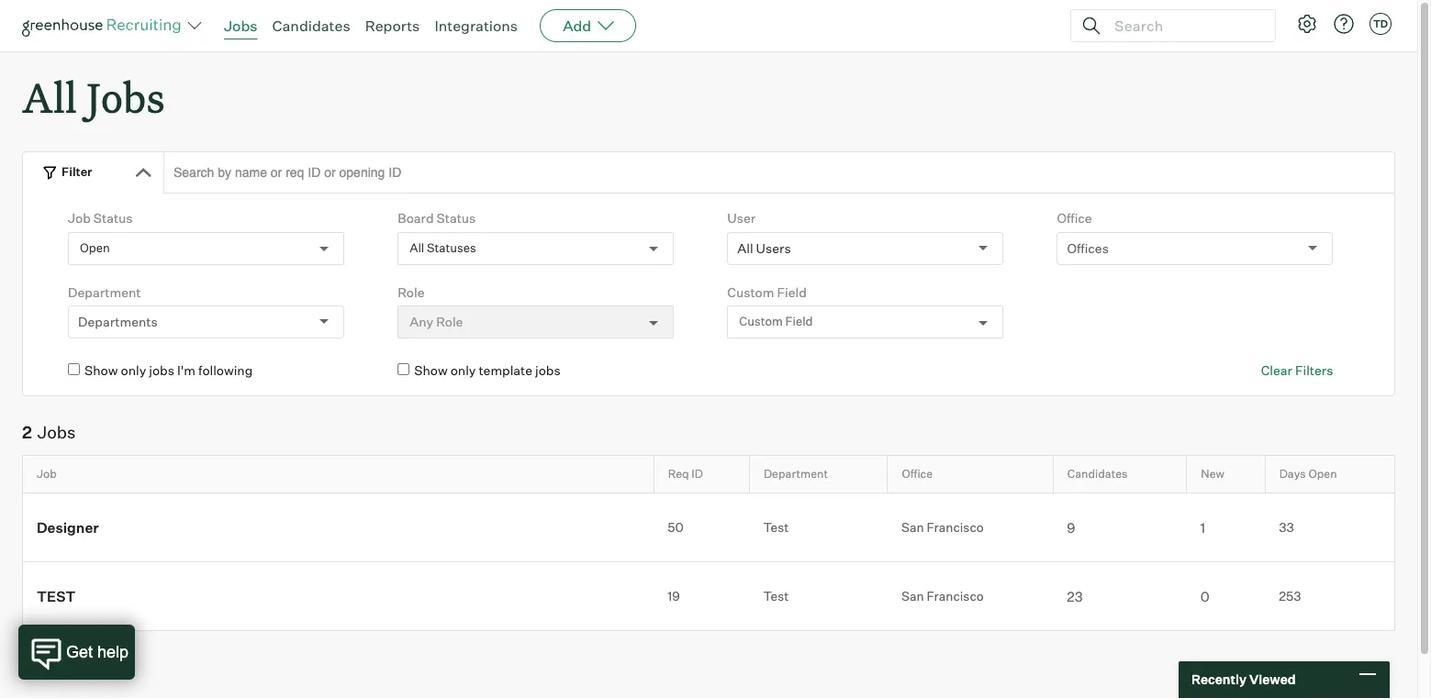Task type: describe. For each thing, give the bounding box(es) containing it.
2 horizontal spatial jobs
[[224, 17, 258, 35]]

departments
[[78, 314, 158, 330]]

board status
[[398, 210, 476, 226]]

user
[[728, 210, 756, 226]]

filters
[[1296, 363, 1334, 379]]

test
[[37, 589, 76, 606]]

designer link
[[23, 518, 654, 538]]

req id
[[668, 468, 703, 481]]

0 link
[[1187, 587, 1266, 606]]

1 vertical spatial department
[[764, 468, 828, 481]]

0 vertical spatial office
[[1058, 210, 1093, 226]]

all for all users
[[738, 240, 754, 256]]

status for board status
[[437, 210, 476, 226]]

following
[[198, 363, 253, 379]]

2 jobs
[[22, 422, 76, 442]]

0 vertical spatial custom field
[[728, 284, 807, 300]]

recently
[[1192, 673, 1247, 688]]

template
[[479, 363, 533, 379]]

integrations link
[[435, 17, 518, 35]]

1 link
[[1187, 518, 1266, 538]]

all statuses
[[410, 241, 476, 255]]

td button
[[1370, 13, 1392, 35]]

Show only template jobs checkbox
[[398, 364, 410, 376]]

days open
[[1280, 468, 1338, 481]]

1 vertical spatial custom
[[740, 315, 783, 329]]

23
[[1067, 589, 1083, 606]]

2 jobs from the left
[[536, 363, 561, 379]]

configure image
[[1297, 13, 1319, 35]]

33
[[1280, 520, 1295, 535]]

show only jobs i'm following
[[85, 363, 253, 379]]

francisco for 23
[[927, 588, 984, 604]]

test for 23
[[764, 588, 789, 604]]

show for show only jobs i'm following
[[85, 363, 118, 379]]

23 link
[[1054, 587, 1187, 606]]

td
[[1374, 17, 1389, 30]]

1
[[1201, 520, 1206, 537]]

francisco for 9
[[927, 520, 984, 535]]

users
[[756, 240, 791, 256]]

0 vertical spatial custom
[[728, 284, 775, 300]]

id
[[692, 468, 703, 481]]

recently viewed
[[1192, 673, 1296, 688]]

san for 9
[[902, 520, 924, 535]]

all users option
[[738, 240, 791, 256]]

days
[[1280, 468, 1307, 481]]

1 vertical spatial field
[[786, 315, 813, 329]]

candidates link
[[272, 17, 351, 35]]

all for all jobs
[[22, 70, 77, 124]]

san francisco for 9
[[902, 520, 984, 535]]



Task type: vqa. For each thing, say whether or not it's contained in the screenshot.
SHOW ONLY JOBS I'M FOLLOWING
yes



Task type: locate. For each thing, give the bounding box(es) containing it.
1 vertical spatial open
[[1309, 468, 1338, 481]]

reports link
[[365, 17, 420, 35]]

1 jobs from the left
[[149, 363, 174, 379]]

job down the filter
[[68, 210, 91, 226]]

1 test from the top
[[764, 520, 789, 535]]

1 vertical spatial san
[[902, 588, 924, 604]]

all left users
[[738, 240, 754, 256]]

1 vertical spatial san francisco
[[902, 588, 984, 604]]

1 horizontal spatial jobs
[[536, 363, 561, 379]]

jobs for 2 jobs
[[37, 422, 76, 442]]

only down the departments
[[121, 363, 146, 379]]

reports
[[365, 17, 420, 35]]

all for all statuses
[[410, 241, 425, 255]]

greenhouse recruiting image
[[22, 15, 187, 37]]

0 horizontal spatial department
[[68, 284, 141, 300]]

only for jobs
[[121, 363, 146, 379]]

jobs left i'm
[[149, 363, 174, 379]]

0 horizontal spatial job
[[37, 468, 57, 481]]

0 horizontal spatial office
[[902, 468, 933, 481]]

statuses
[[427, 241, 476, 255]]

2 horizontal spatial all
[[738, 240, 754, 256]]

0 vertical spatial jobs
[[224, 17, 258, 35]]

field
[[777, 284, 807, 300], [786, 315, 813, 329]]

1 horizontal spatial candidates
[[1068, 468, 1128, 481]]

i'm
[[177, 363, 196, 379]]

1 vertical spatial custom field
[[740, 315, 813, 329]]

francisco
[[927, 520, 984, 535], [927, 588, 984, 604]]

1 horizontal spatial office
[[1058, 210, 1093, 226]]

0 horizontal spatial open
[[80, 241, 110, 255]]

2 san from the top
[[902, 588, 924, 604]]

1 francisco from the top
[[927, 520, 984, 535]]

offices
[[1068, 240, 1109, 256]]

san for 23
[[902, 588, 924, 604]]

Show only jobs I'm following checkbox
[[68, 364, 80, 376]]

office
[[1058, 210, 1093, 226], [902, 468, 933, 481]]

all up the filter
[[22, 70, 77, 124]]

add
[[563, 17, 592, 35]]

jobs link
[[224, 17, 258, 35]]

0 horizontal spatial all
[[22, 70, 77, 124]]

19
[[668, 589, 680, 605]]

job
[[68, 210, 91, 226], [37, 468, 57, 481]]

1 vertical spatial candidates
[[1068, 468, 1128, 481]]

show right show only jobs i'm following option
[[85, 363, 118, 379]]

san
[[902, 520, 924, 535], [902, 588, 924, 604]]

0 vertical spatial department
[[68, 284, 141, 300]]

Search text field
[[1110, 12, 1259, 39]]

all users
[[738, 240, 791, 256]]

1 horizontal spatial job
[[68, 210, 91, 226]]

show
[[85, 363, 118, 379], [414, 363, 448, 379]]

role
[[398, 284, 425, 300]]

2 test from the top
[[764, 588, 789, 604]]

jobs right template
[[536, 363, 561, 379]]

0 vertical spatial field
[[777, 284, 807, 300]]

9 link
[[1054, 518, 1187, 538]]

1 horizontal spatial department
[[764, 468, 828, 481]]

1 vertical spatial office
[[902, 468, 933, 481]]

test
[[764, 520, 789, 535], [764, 588, 789, 604]]

0 vertical spatial san francisco
[[902, 520, 984, 535]]

50
[[668, 520, 684, 536]]

0 horizontal spatial only
[[121, 363, 146, 379]]

1 vertical spatial test
[[764, 588, 789, 604]]

job for job
[[37, 468, 57, 481]]

show right show only template jobs 'option'
[[414, 363, 448, 379]]

add button
[[540, 9, 637, 42]]

2 san francisco from the top
[[902, 588, 984, 604]]

candidates up 9 link
[[1068, 468, 1128, 481]]

0 vertical spatial test
[[764, 520, 789, 535]]

integrations
[[435, 17, 518, 35]]

jobs for all jobs
[[86, 70, 165, 124]]

new
[[1202, 468, 1225, 481]]

jobs down greenhouse recruiting image
[[86, 70, 165, 124]]

1 vertical spatial jobs
[[86, 70, 165, 124]]

0 horizontal spatial candidates
[[272, 17, 351, 35]]

all jobs
[[22, 70, 165, 124]]

1 vertical spatial francisco
[[927, 588, 984, 604]]

open
[[80, 241, 110, 255], [1309, 468, 1338, 481]]

1 san francisco from the top
[[902, 520, 984, 535]]

job status
[[68, 210, 133, 226]]

clear
[[1262, 363, 1293, 379]]

test link
[[23, 587, 654, 607]]

1 show from the left
[[85, 363, 118, 379]]

only
[[121, 363, 146, 379], [451, 363, 476, 379]]

0 horizontal spatial status
[[94, 210, 133, 226]]

Search by name or req ID or opening ID text field
[[163, 152, 1396, 194]]

req
[[668, 468, 689, 481]]

show only template jobs
[[414, 363, 561, 379]]

jobs
[[149, 363, 174, 379], [536, 363, 561, 379]]

0 vertical spatial francisco
[[927, 520, 984, 535]]

candidates
[[272, 17, 351, 35], [1068, 468, 1128, 481]]

jobs right 2
[[37, 422, 76, 442]]

1 horizontal spatial only
[[451, 363, 476, 379]]

status for job status
[[94, 210, 133, 226]]

0 horizontal spatial jobs
[[149, 363, 174, 379]]

0 horizontal spatial jobs
[[37, 422, 76, 442]]

job down 2 jobs
[[37, 468, 57, 481]]

td button
[[1367, 9, 1396, 39]]

san francisco
[[902, 520, 984, 535], [902, 588, 984, 604]]

0 vertical spatial san
[[902, 520, 924, 535]]

1 horizontal spatial status
[[437, 210, 476, 226]]

2 francisco from the top
[[927, 588, 984, 604]]

only left template
[[451, 363, 476, 379]]

2 only from the left
[[451, 363, 476, 379]]

show for show only template jobs
[[414, 363, 448, 379]]

1 vertical spatial job
[[37, 468, 57, 481]]

1 only from the left
[[121, 363, 146, 379]]

0
[[1201, 589, 1210, 606]]

1 horizontal spatial all
[[410, 241, 425, 255]]

filter
[[62, 165, 92, 179]]

2 vertical spatial jobs
[[37, 422, 76, 442]]

253
[[1280, 588, 1302, 604]]

viewed
[[1250, 673, 1296, 688]]

department
[[68, 284, 141, 300], [764, 468, 828, 481]]

0 vertical spatial job
[[68, 210, 91, 226]]

1 status from the left
[[94, 210, 133, 226]]

0 vertical spatial open
[[80, 241, 110, 255]]

designer
[[37, 520, 99, 538]]

all
[[22, 70, 77, 124], [738, 240, 754, 256], [410, 241, 425, 255]]

san francisco for 23
[[902, 588, 984, 604]]

0 horizontal spatial show
[[85, 363, 118, 379]]

9
[[1067, 520, 1076, 537]]

clear filters
[[1262, 363, 1334, 379]]

only for template
[[451, 363, 476, 379]]

status
[[94, 210, 133, 226], [437, 210, 476, 226]]

1 horizontal spatial open
[[1309, 468, 1338, 481]]

1 horizontal spatial show
[[414, 363, 448, 379]]

jobs
[[224, 17, 258, 35], [86, 70, 165, 124], [37, 422, 76, 442]]

2 status from the left
[[437, 210, 476, 226]]

2
[[22, 422, 32, 442]]

1 san from the top
[[902, 520, 924, 535]]

1 horizontal spatial jobs
[[86, 70, 165, 124]]

clear filters link
[[1262, 362, 1334, 380]]

custom field
[[728, 284, 807, 300], [740, 315, 813, 329]]

jobs left candidates link
[[224, 17, 258, 35]]

custom field down users
[[740, 315, 813, 329]]

0 vertical spatial candidates
[[272, 17, 351, 35]]

all down board
[[410, 241, 425, 255]]

board
[[398, 210, 434, 226]]

2 show from the left
[[414, 363, 448, 379]]

custom field down all users
[[728, 284, 807, 300]]

open right days
[[1309, 468, 1338, 481]]

test for 9
[[764, 520, 789, 535]]

custom
[[728, 284, 775, 300], [740, 315, 783, 329]]

candidates right jobs link at the top of the page
[[272, 17, 351, 35]]

open down job status
[[80, 241, 110, 255]]

job for job status
[[68, 210, 91, 226]]



